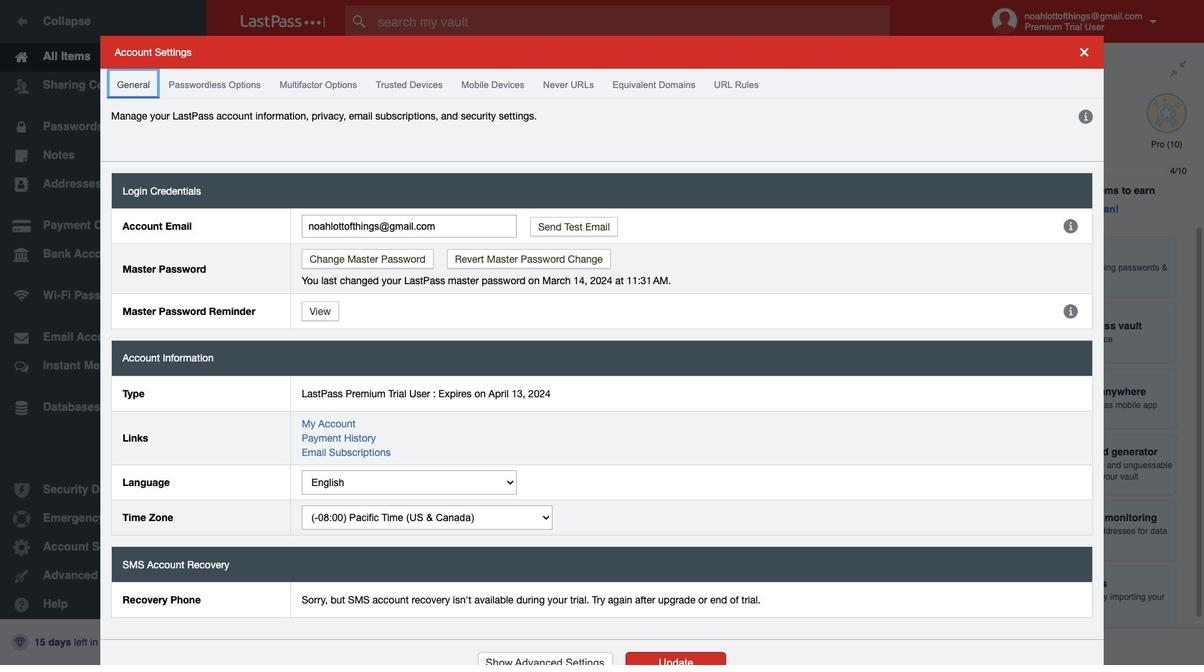 Task type: locate. For each thing, give the bounding box(es) containing it.
vault options navigation
[[206, 43, 948, 86]]

lastpass image
[[241, 15, 325, 28]]



Task type: describe. For each thing, give the bounding box(es) containing it.
new item navigation
[[880, 607, 933, 666]]

search my vault text field
[[346, 6, 918, 37]]

Search search field
[[346, 6, 918, 37]]

main navigation navigation
[[0, 0, 206, 666]]



Task type: vqa. For each thing, say whether or not it's contained in the screenshot.
Main navigation Navigation in the left of the page
yes



